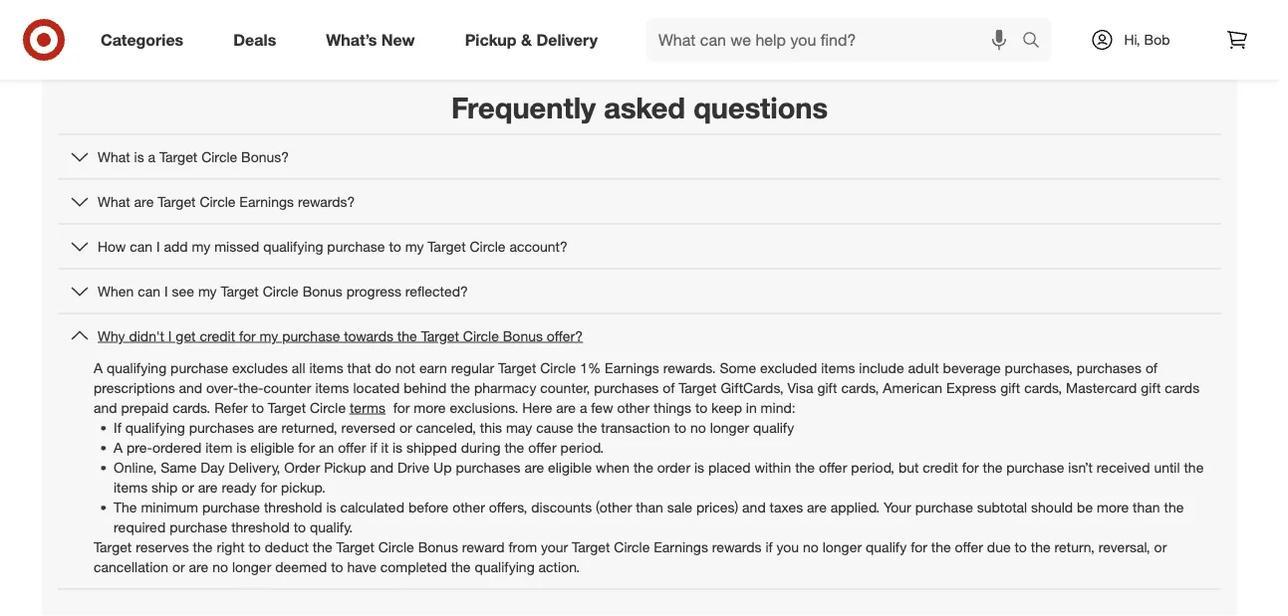Task type: describe. For each thing, give the bounding box(es) containing it.
0 vertical spatial pickup
[[465, 30, 517, 49]]

purchase down the minimum
[[170, 519, 227, 536]]

1 vertical spatial longer
[[823, 538, 862, 556]]

counter,
[[540, 379, 590, 397]]

missed
[[214, 238, 259, 255]]

cards
[[1165, 379, 1200, 397]]

canceled,
[[416, 419, 476, 436]]

purchases up 'item' on the left of page
[[189, 419, 254, 436]]

what is a target circle bonus? button
[[58, 135, 1222, 179]]

what for what is a target circle bonus?
[[98, 148, 130, 165]]

the down the qualify.
[[313, 538, 332, 556]]

qualifying down from
[[475, 558, 535, 576]]

to inside how can i add my missed qualifying purchase to my target circle account? dropdown button
[[389, 238, 401, 255]]

how can i add my missed qualifying purchase to my target circle account?
[[98, 238, 568, 255]]

or up "shipped"
[[400, 419, 412, 436]]

and left taxes
[[742, 499, 766, 516]]

0 horizontal spatial eligible
[[250, 439, 294, 456]]

frequently
[[451, 90, 596, 125]]

things
[[654, 399, 692, 416]]

what are target circle earnings rewards? button
[[58, 180, 1222, 224]]

and up cards.
[[179, 379, 202, 397]]

deduct
[[265, 538, 309, 556]]

prepaid
[[121, 399, 169, 416]]

is right 'order'
[[695, 459, 705, 476]]

required
[[114, 519, 166, 536]]

the-
[[238, 379, 264, 397]]

are down the may
[[525, 459, 544, 476]]

offer down cause
[[528, 439, 557, 456]]

offer left the due
[[955, 538, 983, 556]]

2 cards, from the left
[[1024, 379, 1062, 397]]

counter
[[264, 379, 311, 397]]

what are target circle earnings rewards?
[[98, 193, 355, 210]]

prescriptions
[[94, 379, 175, 397]]

for up subtotal
[[962, 459, 979, 476]]

pickup inside terms for more exclusions. here are a few other things to keep in mind: if qualifying purchases are returned, reversed or canceled, this may cause the transaction to no longer qualify a pre-ordered item is eligible for an offer if it is shipped during the offer period. online, same day delivery, order pickup and drive up purchases are eligible when the order is placed within the offer period, but credit for the purchase isn't received until the items ship or are ready for pickup. the minimum purchase threshold is calculated before other offers, discounts (other than sale prices) and taxes are applied. your purchase subtotal should be more than the required purchase threshold to qualify. target reserves the right to deduct the target circle bonus reward from your target circle earnings rewards if you no longer qualify for the offer due to the return, reversal, or cancellation or are no longer deemed to have completed the qualifying action.
[[324, 459, 366, 476]]

order
[[657, 459, 691, 476]]

that
[[347, 359, 371, 377]]

ready
[[222, 479, 257, 496]]

subtotal
[[977, 499, 1028, 516]]

qualifying down prepaid
[[125, 419, 185, 436]]

are down counter,
[[556, 399, 576, 416]]

rewards?
[[298, 193, 355, 210]]

reversed
[[341, 419, 396, 436]]

discounts
[[531, 499, 592, 516]]

reserves
[[136, 538, 189, 556]]

the down reward
[[451, 558, 471, 576]]

purchases,
[[1005, 359, 1073, 377]]

is right 'item' on the left of page
[[236, 439, 247, 456]]

keep
[[712, 399, 742, 416]]

1 vertical spatial no
[[803, 538, 819, 556]]

bonus inside dropdown button
[[303, 282, 343, 300]]

purchases up mastercard
[[1077, 359, 1142, 377]]

1%
[[580, 359, 601, 377]]

pharmacy
[[474, 379, 536, 397]]

shipped
[[407, 439, 457, 456]]

1 cards, from the left
[[841, 379, 879, 397]]

offer left period,
[[819, 459, 847, 476]]

the left right
[[193, 538, 213, 556]]

2 gift from the left
[[1001, 379, 1021, 397]]

sale
[[667, 499, 693, 516]]

circle left account?
[[470, 238, 506, 255]]

to down things
[[674, 419, 687, 436]]

can for when
[[138, 282, 160, 300]]

purchases down the during
[[456, 459, 521, 476]]

3 gift from the left
[[1141, 379, 1161, 397]]

i for see
[[164, 282, 168, 300]]

questions
[[694, 90, 828, 125]]

offer?
[[547, 327, 583, 345]]

and down it
[[370, 459, 394, 476]]

are left the returned, on the bottom left
[[258, 419, 278, 436]]

circle up what are target circle earnings rewards? on the top left of page
[[201, 148, 237, 165]]

bonus inside dropdown button
[[503, 327, 543, 345]]

what for what are target circle earnings rewards?
[[98, 193, 130, 210]]

purchase inside a qualifying purchase excludes all items that do not earn regular target circle 1% earnings rewards. some excluded items include adult beverage purchases, purchases of prescriptions and over-the-counter items located behind the pharmacy counter, purchases of target giftcards, visa gift cards, american express gift cards, mastercard gift cards and prepaid cards. refer to target circle
[[170, 359, 228, 377]]

1 horizontal spatial eligible
[[548, 459, 592, 476]]

bonus?
[[241, 148, 289, 165]]

what's new link
[[309, 18, 440, 62]]

circle down how can i add my missed qualifying purchase to my target circle account?
[[263, 282, 299, 300]]

pickup & delivery link
[[448, 18, 623, 62]]

purchase up should
[[1007, 459, 1065, 476]]

items right the all
[[309, 359, 343, 377]]

reward
[[462, 538, 505, 556]]

deemed
[[275, 558, 327, 576]]

a inside dropdown button
[[148, 148, 156, 165]]

purchase right your
[[915, 499, 973, 516]]

purchase inside dropdown button
[[282, 327, 340, 345]]

1 horizontal spatial other
[[617, 399, 650, 416]]

earn
[[419, 359, 447, 377]]

circle up the returned, on the bottom left
[[310, 399, 346, 416]]

target down rewards.
[[679, 379, 717, 397]]

&
[[521, 30, 532, 49]]

hi, bob
[[1124, 31, 1170, 48]]

0 vertical spatial if
[[370, 439, 377, 456]]

to left the have
[[331, 558, 343, 576]]

target up cancellation
[[94, 538, 132, 556]]

minimum
[[141, 499, 198, 516]]

delivery,
[[228, 459, 280, 476]]

to inside a qualifying purchase excludes all items that do not earn regular target circle 1% earnings rewards. some excluded items include adult beverage purchases, purchases of prescriptions and over-the-counter items located behind the pharmacy counter, purchases of target giftcards, visa gift cards, american express gift cards, mastercard gift cards and prepaid cards. refer to target circle
[[252, 399, 264, 416]]

before
[[408, 499, 449, 516]]

my right add
[[192, 238, 211, 255]]

some
[[720, 359, 756, 377]]

online,
[[114, 459, 157, 476]]

add
[[164, 238, 188, 255]]

1 than from the left
[[636, 499, 663, 516]]

progress
[[346, 282, 401, 300]]

have
[[347, 558, 377, 576]]

return,
[[1055, 538, 1095, 556]]

when can i see my target circle bonus progress reflected? button
[[58, 269, 1222, 313]]

are down reserves
[[189, 558, 209, 576]]

placed
[[708, 459, 751, 476]]

for down behind
[[393, 399, 410, 416]]

pre-
[[127, 439, 152, 456]]

items down that
[[315, 379, 349, 397]]

are down day
[[198, 479, 218, 496]]

the inside dropdown button
[[397, 327, 417, 345]]

excluded
[[760, 359, 817, 377]]

0 vertical spatial threshold
[[264, 499, 322, 516]]

pickup & delivery
[[465, 30, 598, 49]]

order
[[284, 459, 320, 476]]

0 vertical spatial more
[[414, 399, 446, 416]]

circle up completed
[[378, 538, 414, 556]]

target inside dropdown button
[[421, 327, 459, 345]]

in
[[746, 399, 757, 416]]

adult
[[908, 359, 939, 377]]

my right "see" at the top left of the page
[[198, 282, 217, 300]]

target inside when can i see my target circle bonus progress reflected? dropdown button
[[221, 282, 259, 300]]

0 horizontal spatial other
[[453, 499, 485, 516]]

target right your
[[572, 538, 610, 556]]

target inside how can i add my missed qualifying purchase to my target circle account? dropdown button
[[428, 238, 466, 255]]

isn't
[[1068, 459, 1093, 476]]

pickup.
[[281, 479, 326, 496]]

credit inside dropdown button
[[200, 327, 235, 345]]

circle up counter,
[[540, 359, 576, 377]]

or down reserves
[[172, 558, 185, 576]]

taxes
[[770, 499, 803, 516]]

may
[[506, 419, 532, 436]]

what's
[[326, 30, 377, 49]]

my inside dropdown button
[[260, 327, 278, 345]]

beverage
[[943, 359, 1001, 377]]

circle up missed
[[200, 193, 236, 210]]

towards
[[344, 327, 394, 345]]

1 gift from the left
[[817, 379, 838, 397]]

purchases up few
[[594, 379, 659, 397]]

the left the due
[[931, 538, 951, 556]]

the down the may
[[505, 439, 524, 456]]

target up the have
[[336, 538, 374, 556]]

express
[[947, 379, 997, 397]]

rewards.
[[663, 359, 716, 377]]

cards.
[[173, 399, 210, 416]]

items left include
[[821, 359, 855, 377]]

and up if
[[94, 399, 117, 416]]

1 vertical spatial threshold
[[231, 519, 290, 536]]

due
[[987, 538, 1011, 556]]

completed
[[380, 558, 447, 576]]

0 horizontal spatial no
[[212, 558, 228, 576]]

how can i add my missed qualifying purchase to my target circle account? button
[[58, 225, 1222, 268]]

target down counter
[[268, 399, 306, 416]]

a inside terms for more exclusions. here are a few other things to keep in mind: if qualifying purchases are returned, reversed or canceled, this may cause the transaction to no longer qualify a pre-ordered item is eligible for an offer if it is shipped during the offer period. online, same day delivery, order pickup and drive up purchases are eligible when the order is placed within the offer period, but credit for the purchase isn't received until the items ship or are ready for pickup. the minimum purchase threshold is calculated before other offers, discounts (other than sale prices) and taxes are applied. your purchase subtotal should be more than the required purchase threshold to qualify. target reserves the right to deduct the target circle bonus reward from your target circle earnings rewards if you no longer qualify for the offer due to the return, reversal, or cancellation or are no longer deemed to have completed the qualifying action.
[[580, 399, 587, 416]]

within
[[755, 459, 791, 476]]

or right 'reversal,'
[[1154, 538, 1167, 556]]

the up period.
[[577, 419, 597, 436]]

are inside what are target circle earnings rewards? dropdown button
[[134, 193, 154, 210]]

should
[[1031, 499, 1073, 516]]

1 vertical spatial more
[[1097, 499, 1129, 516]]

cancellation
[[94, 558, 168, 576]]

why didn't i get credit for my purchase towards the target circle bonus offer? button
[[58, 314, 1222, 358]]

deals link
[[216, 18, 301, 62]]

a inside terms for more exclusions. here are a few other things to keep in mind: if qualifying purchases are returned, reversed or canceled, this may cause the transaction to no longer qualify a pre-ordered item is eligible for an offer if it is shipped during the offer period. online, same day delivery, order pickup and drive up purchases are eligible when the order is placed within the offer period, but credit for the purchase isn't received until the items ship or are ready for pickup. the minimum purchase threshold is calculated before other offers, discounts (other than sale prices) and taxes are applied. your purchase subtotal should be more than the required purchase threshold to qualify. target reserves the right to deduct the target circle bonus reward from your target circle earnings rewards if you no longer qualify for the offer due to the return, reversal, or cancellation or are no longer deemed to have completed the qualifying action.
[[114, 439, 123, 456]]

didn't
[[129, 327, 164, 345]]



Task type: vqa. For each thing, say whether or not it's contained in the screenshot.
bottom the Bonus
yes



Task type: locate. For each thing, give the bounding box(es) containing it.
credit inside terms for more exclusions. here are a few other things to keep in mind: if qualifying purchases are returned, reversed or canceled, this may cause the transaction to no longer qualify a pre-ordered item is eligible for an offer if it is shipped during the offer period. online, same day delivery, order pickup and drive up purchases are eligible when the order is placed within the offer period, but credit for the purchase isn't received until the items ship or are ready for pickup. the minimum purchase threshold is calculated before other offers, discounts (other than sale prices) and taxes are applied. your purchase subtotal should be more than the required purchase threshold to qualify. target reserves the right to deduct the target circle bonus reward from your target circle earnings rewards if you no longer qualify for the offer due to the return, reversal, or cancellation or are no longer deemed to have completed the qualifying action.
[[923, 459, 959, 476]]

0 vertical spatial bonus
[[303, 282, 343, 300]]

pickup down an
[[324, 459, 366, 476]]

0 horizontal spatial more
[[414, 399, 446, 416]]

i inside dropdown button
[[168, 327, 172, 345]]

earnings down bonus?
[[239, 193, 294, 210]]

reversal,
[[1099, 538, 1151, 556]]

earnings inside terms for more exclusions. here are a few other things to keep in mind: if qualifying purchases are returned, reversed or canceled, this may cause the transaction to no longer qualify a pre-ordered item is eligible for an offer if it is shipped during the offer period. online, same day delivery, order pickup and drive up purchases are eligible when the order is placed within the offer period, but credit for the purchase isn't received until the items ship or are ready for pickup. the minimum purchase threshold is calculated before other offers, discounts (other than sale prices) and taxes are applied. your purchase subtotal should be more than the required purchase threshold to qualify. target reserves the right to deduct the target circle bonus reward from your target circle earnings rewards if you no longer qualify for the offer due to the return, reversal, or cancellation or are no longer deemed to have completed the qualifying action.
[[654, 538, 708, 556]]

i left get
[[168, 327, 172, 345]]

target inside what are target circle earnings rewards? dropdown button
[[158, 193, 196, 210]]

ordered
[[152, 439, 202, 456]]

purchase up progress
[[327, 238, 385, 255]]

the inside a qualifying purchase excludes all items that do not earn regular target circle 1% earnings rewards. some excluded items include adult beverage purchases, purchases of prescriptions and over-the-counter items located behind the pharmacy counter, purchases of target giftcards, visa gift cards, american express gift cards, mastercard gift cards and prepaid cards. refer to target circle
[[451, 379, 470, 397]]

the down the regular
[[451, 379, 470, 397]]

other up transaction at the bottom
[[617, 399, 650, 416]]

new
[[381, 30, 415, 49]]

received
[[1097, 459, 1150, 476]]

0 vertical spatial of
[[1146, 359, 1158, 377]]

see
[[172, 282, 194, 300]]

are right taxes
[[807, 499, 827, 516]]

1 vertical spatial other
[[453, 499, 485, 516]]

account?
[[510, 238, 568, 255]]

are down what is a target circle bonus?
[[134, 193, 154, 210]]

1 horizontal spatial bonus
[[418, 538, 458, 556]]

up
[[434, 459, 452, 476]]

2 vertical spatial no
[[212, 558, 228, 576]]

is up the qualify.
[[326, 499, 336, 516]]

i for add
[[156, 238, 160, 255]]

0 vertical spatial longer
[[710, 419, 749, 436]]

it
[[381, 439, 389, 456]]

circle up the regular
[[463, 327, 499, 345]]

2 horizontal spatial no
[[803, 538, 819, 556]]

regular
[[451, 359, 494, 377]]

rewards
[[712, 538, 762, 556]]

to
[[389, 238, 401, 255], [252, 399, 264, 416], [696, 399, 708, 416], [674, 419, 687, 436], [294, 519, 306, 536], [249, 538, 261, 556], [1015, 538, 1027, 556], [331, 558, 343, 576]]

pickup
[[465, 30, 517, 49], [324, 459, 366, 476]]

bonus left offer?
[[503, 327, 543, 345]]

gift down purchases,
[[1001, 379, 1021, 397]]

1 horizontal spatial of
[[1146, 359, 1158, 377]]

qualifying up prescriptions on the left of page
[[107, 359, 167, 377]]

2 vertical spatial longer
[[232, 558, 271, 576]]

purchase
[[327, 238, 385, 255], [282, 327, 340, 345], [170, 359, 228, 377], [1007, 459, 1065, 476], [202, 499, 260, 516], [915, 499, 973, 516], [170, 519, 227, 536]]

reflected?
[[405, 282, 468, 300]]

2 horizontal spatial gift
[[1141, 379, 1161, 397]]

earnings inside dropdown button
[[239, 193, 294, 210]]

the up subtotal
[[983, 459, 1003, 476]]

earnings inside a qualifying purchase excludes all items that do not earn regular target circle 1% earnings rewards. some excluded items include adult beverage purchases, purchases of prescriptions and over-the-counter items located behind the pharmacy counter, purchases of target giftcards, visa gift cards, american express gift cards, mastercard gift cards and prepaid cards. refer to target circle
[[605, 359, 659, 377]]

gift right visa
[[817, 379, 838, 397]]

0 horizontal spatial if
[[370, 439, 377, 456]]

to left keep
[[696, 399, 708, 416]]

when can i see my target circle bonus progress reflected?
[[98, 282, 468, 300]]

how
[[98, 238, 126, 255]]

for left an
[[298, 439, 315, 456]]

0 vertical spatial credit
[[200, 327, 235, 345]]

if left you
[[766, 538, 773, 556]]

0 horizontal spatial pickup
[[324, 459, 366, 476]]

qualifying
[[263, 238, 323, 255], [107, 359, 167, 377], [125, 419, 185, 436], [475, 558, 535, 576]]

is right it
[[393, 439, 403, 456]]

can right "how"
[[130, 238, 153, 255]]

1 vertical spatial bonus
[[503, 327, 543, 345]]

eligible up the delivery,
[[250, 439, 294, 456]]

qualify
[[753, 419, 795, 436], [866, 538, 907, 556]]

my up reflected?
[[405, 238, 424, 255]]

0 horizontal spatial longer
[[232, 558, 271, 576]]

to right the due
[[1015, 538, 1027, 556]]

target down missed
[[221, 282, 259, 300]]

0 vertical spatial i
[[156, 238, 160, 255]]

mastercard
[[1066, 379, 1137, 397]]

a inside a qualifying purchase excludes all items that do not earn regular target circle 1% earnings rewards. some excluded items include adult beverage purchases, purchases of prescriptions and over-the-counter items located behind the pharmacy counter, purchases of target giftcards, visa gift cards, american express gift cards, mastercard gift cards and prepaid cards. refer to target circle
[[94, 359, 103, 377]]

returned,
[[281, 419, 338, 436]]

drive
[[398, 459, 430, 476]]

What can we help you find? suggestions appear below search field
[[647, 18, 1027, 62]]

if left it
[[370, 439, 377, 456]]

1 horizontal spatial than
[[1133, 499, 1160, 516]]

cause
[[536, 419, 574, 436]]

qualify down mind:
[[753, 419, 795, 436]]

gift
[[817, 379, 838, 397], [1001, 379, 1021, 397], [1141, 379, 1161, 397]]

i for get
[[168, 327, 172, 345]]

can
[[130, 238, 153, 255], [138, 282, 160, 300]]

a down if
[[114, 439, 123, 456]]

if
[[114, 419, 121, 436]]

located
[[353, 379, 400, 397]]

when
[[98, 282, 134, 300]]

qualifying up when can i see my target circle bonus progress reflected?
[[263, 238, 323, 255]]

0 vertical spatial eligible
[[250, 439, 294, 456]]

visa
[[788, 379, 814, 397]]

purchase inside dropdown button
[[327, 238, 385, 255]]

or down same
[[182, 479, 194, 496]]

behind
[[404, 379, 447, 397]]

1 vertical spatial eligible
[[548, 459, 592, 476]]

1 vertical spatial can
[[138, 282, 160, 300]]

1 horizontal spatial cards,
[[1024, 379, 1062, 397]]

1 horizontal spatial no
[[691, 419, 706, 436]]

until
[[1154, 459, 1180, 476]]

1 vertical spatial a
[[580, 399, 587, 416]]

your
[[884, 499, 912, 516]]

offer
[[338, 439, 366, 456], [528, 439, 557, 456], [819, 459, 847, 476], [955, 538, 983, 556]]

the
[[397, 327, 417, 345], [451, 379, 470, 397], [577, 419, 597, 436], [505, 439, 524, 456], [634, 459, 654, 476], [795, 459, 815, 476], [983, 459, 1003, 476], [1184, 459, 1204, 476], [1164, 499, 1184, 516], [193, 538, 213, 556], [313, 538, 332, 556], [931, 538, 951, 556], [1031, 538, 1051, 556], [451, 558, 471, 576]]

target up pharmacy
[[498, 359, 536, 377]]

bonus down how can i add my missed qualifying purchase to my target circle account?
[[303, 282, 343, 300]]

qualify.
[[310, 519, 353, 536]]

terms link
[[350, 399, 386, 416]]

longer down keep
[[710, 419, 749, 436]]

circle down the (other on the bottom left
[[614, 538, 650, 556]]

my
[[192, 238, 211, 255], [405, 238, 424, 255], [198, 282, 217, 300], [260, 327, 278, 345]]

asked
[[604, 90, 686, 125]]

do
[[375, 359, 391, 377]]

purchase down ready
[[202, 499, 260, 516]]

1 horizontal spatial pickup
[[465, 30, 517, 49]]

1 horizontal spatial more
[[1097, 499, 1129, 516]]

american
[[883, 379, 943, 397]]

is up what are target circle earnings rewards? on the top left of page
[[134, 148, 144, 165]]

0 vertical spatial other
[[617, 399, 650, 416]]

what inside dropdown button
[[98, 148, 130, 165]]

period,
[[851, 459, 895, 476]]

1 horizontal spatial longer
[[710, 419, 749, 436]]

delivery
[[536, 30, 598, 49]]

the right until
[[1184, 459, 1204, 476]]

my up excludes
[[260, 327, 278, 345]]

what
[[98, 148, 130, 165], [98, 193, 130, 210]]

eligible down period.
[[548, 459, 592, 476]]

you
[[777, 538, 799, 556]]

0 horizontal spatial of
[[663, 379, 675, 397]]

threshold up deduct
[[231, 519, 290, 536]]

the
[[114, 499, 137, 516]]

0 horizontal spatial qualify
[[753, 419, 795, 436]]

excludes
[[232, 359, 288, 377]]

no down things
[[691, 419, 706, 436]]

over-
[[206, 379, 238, 397]]

0 vertical spatial qualify
[[753, 419, 795, 436]]

to right right
[[249, 538, 261, 556]]

2 than from the left
[[1133, 499, 1160, 516]]

1 horizontal spatial credit
[[923, 459, 959, 476]]

1 vertical spatial a
[[114, 439, 123, 456]]

earnings down the why didn't i get credit for my purchase towards the target circle bonus offer? dropdown button
[[605, 359, 659, 377]]

more
[[414, 399, 446, 416], [1097, 499, 1129, 516]]

not
[[395, 359, 416, 377]]

deals
[[233, 30, 276, 49]]

for inside dropdown button
[[239, 327, 256, 345]]

but
[[899, 459, 919, 476]]

2 vertical spatial earnings
[[654, 538, 708, 556]]

from
[[509, 538, 537, 556]]

0 horizontal spatial a
[[148, 148, 156, 165]]

target inside what is a target circle bonus? dropdown button
[[159, 148, 198, 165]]

a down why
[[94, 359, 103, 377]]

no down right
[[212, 558, 228, 576]]

few
[[591, 399, 613, 416]]

offer right an
[[338, 439, 366, 456]]

0 vertical spatial earnings
[[239, 193, 294, 210]]

1 what from the top
[[98, 148, 130, 165]]

items inside terms for more exclusions. here are a few other things to keep in mind: if qualifying purchases are returned, reversed or canceled, this may cause the transaction to no longer qualify a pre-ordered item is eligible for an offer if it is shipped during the offer period. online, same day delivery, order pickup and drive up purchases are eligible when the order is placed within the offer period, but credit for the purchase isn't received until the items ship or are ready for pickup. the minimum purchase threshold is calculated before other offers, discounts (other than sale prices) and taxes are applied. your purchase subtotal should be more than the required purchase threshold to qualify. target reserves the right to deduct the target circle bonus reward from your target circle earnings rewards if you no longer qualify for the offer due to the return, reversal, or cancellation or are no longer deemed to have completed the qualifying action.
[[114, 479, 148, 496]]

more right 'be'
[[1097, 499, 1129, 516]]

no right you
[[803, 538, 819, 556]]

your
[[541, 538, 568, 556]]

the up not
[[397, 327, 417, 345]]

1 vertical spatial credit
[[923, 459, 959, 476]]

1 vertical spatial qualify
[[866, 538, 907, 556]]

the right within
[[795, 459, 815, 476]]

0 horizontal spatial than
[[636, 499, 663, 516]]

purchases
[[1077, 359, 1142, 377], [594, 379, 659, 397], [189, 419, 254, 436], [456, 459, 521, 476]]

gift left 'cards'
[[1141, 379, 1161, 397]]

0 vertical spatial a
[[94, 359, 103, 377]]

the left 'order'
[[634, 459, 654, 476]]

same
[[161, 459, 197, 476]]

what is a target circle bonus?
[[98, 148, 289, 165]]

0 horizontal spatial a
[[94, 359, 103, 377]]

frequently asked questions
[[451, 90, 828, 125]]

include
[[859, 359, 904, 377]]

to up progress
[[389, 238, 401, 255]]

offers,
[[489, 499, 527, 516]]

1 vertical spatial earnings
[[605, 359, 659, 377]]

1 vertical spatial pickup
[[324, 459, 366, 476]]

categories link
[[84, 18, 208, 62]]

0 vertical spatial a
[[148, 148, 156, 165]]

0 vertical spatial what
[[98, 148, 130, 165]]

to up deduct
[[294, 519, 306, 536]]

1 vertical spatial of
[[663, 379, 675, 397]]

0 horizontal spatial gift
[[817, 379, 838, 397]]

no
[[691, 419, 706, 436], [803, 538, 819, 556], [212, 558, 228, 576]]

1 vertical spatial what
[[98, 193, 130, 210]]

during
[[461, 439, 501, 456]]

a up what are target circle earnings rewards? on the top left of page
[[148, 148, 156, 165]]

1 horizontal spatial if
[[766, 538, 773, 556]]

2 vertical spatial i
[[168, 327, 172, 345]]

1 vertical spatial i
[[164, 282, 168, 300]]

can for how
[[130, 238, 153, 255]]

qualifying inside dropdown button
[[263, 238, 323, 255]]

1 horizontal spatial a
[[580, 399, 587, 416]]

than down until
[[1133, 499, 1160, 516]]

bonus up completed
[[418, 538, 458, 556]]

0 horizontal spatial bonus
[[303, 282, 343, 300]]

0 vertical spatial no
[[691, 419, 706, 436]]

0 horizontal spatial credit
[[200, 327, 235, 345]]

threshold down pickup.
[[264, 499, 322, 516]]

what inside dropdown button
[[98, 193, 130, 210]]

items
[[309, 359, 343, 377], [821, 359, 855, 377], [315, 379, 349, 397], [114, 479, 148, 496]]

1 horizontal spatial qualify
[[866, 538, 907, 556]]

circle
[[201, 148, 237, 165], [200, 193, 236, 210], [470, 238, 506, 255], [263, 282, 299, 300], [463, 327, 499, 345], [540, 359, 576, 377], [310, 399, 346, 416], [378, 538, 414, 556], [614, 538, 650, 556]]

action.
[[539, 558, 580, 576]]

giftcards,
[[721, 379, 784, 397]]

2 horizontal spatial longer
[[823, 538, 862, 556]]

or
[[400, 419, 412, 436], [182, 479, 194, 496], [1154, 538, 1167, 556], [172, 558, 185, 576]]

more down behind
[[414, 399, 446, 416]]

bonus
[[303, 282, 343, 300], [503, 327, 543, 345], [418, 538, 458, 556]]

for down the delivery,
[[260, 479, 277, 496]]

2 horizontal spatial bonus
[[503, 327, 543, 345]]

0 vertical spatial can
[[130, 238, 153, 255]]

is inside dropdown button
[[134, 148, 144, 165]]

qualifying inside a qualifying purchase excludes all items that do not earn regular target circle 1% earnings rewards. some excluded items include adult beverage purchases, purchases of prescriptions and over-the-counter items located behind the pharmacy counter, purchases of target giftcards, visa gift cards, american express gift cards, mastercard gift cards and prepaid cards. refer to target circle
[[107, 359, 167, 377]]

0 horizontal spatial cards,
[[841, 379, 879, 397]]

other left offers, at the left of the page
[[453, 499, 485, 516]]

1 horizontal spatial a
[[114, 439, 123, 456]]

here
[[522, 399, 552, 416]]

terms for more exclusions. here are a few other things to keep in mind: if qualifying purchases are returned, reversed or canceled, this may cause the transaction to no longer qualify a pre-ordered item is eligible for an offer if it is shipped during the offer period. online, same day delivery, order pickup and drive up purchases are eligible when the order is placed within the offer period, but credit for the purchase isn't received until the items ship or are ready for pickup. the minimum purchase threshold is calculated before other offers, discounts (other than sale prices) and taxes are applied. your purchase subtotal should be more than the required purchase threshold to qualify. target reserves the right to deduct the target circle bonus reward from your target circle earnings rewards if you no longer qualify for the offer due to the return, reversal, or cancellation or are no longer deemed to have completed the qualifying action.
[[94, 399, 1204, 576]]

2 vertical spatial bonus
[[418, 538, 458, 556]]

1 vertical spatial if
[[766, 538, 773, 556]]

for down your
[[911, 538, 928, 556]]

target up add
[[158, 193, 196, 210]]

a qualifying purchase excludes all items that do not earn regular target circle 1% earnings rewards. some excluded items include adult beverage purchases, purchases of prescriptions and over-the-counter items located behind the pharmacy counter, purchases of target giftcards, visa gift cards, american express gift cards, mastercard gift cards and prepaid cards. refer to target circle
[[94, 359, 1200, 416]]

target up what are target circle earnings rewards? on the top left of page
[[159, 148, 198, 165]]

the down until
[[1164, 499, 1184, 516]]

the left return,
[[1031, 538, 1051, 556]]

can right when
[[138, 282, 160, 300]]

bonus inside terms for more exclusions. here are a few other things to keep in mind: if qualifying purchases are returned, reversed or canceled, this may cause the transaction to no longer qualify a pre-ordered item is eligible for an offer if it is shipped during the offer period. online, same day delivery, order pickup and drive up purchases are eligible when the order is placed within the offer period, but credit for the purchase isn't received until the items ship or are ready for pickup. the minimum purchase threshold is calculated before other offers, discounts (other than sale prices) and taxes are applied. your purchase subtotal should be more than the required purchase threshold to qualify. target reserves the right to deduct the target circle bonus reward from your target circle earnings rewards if you no longer qualify for the offer due to the return, reversal, or cancellation or are no longer deemed to have completed the qualifying action.
[[418, 538, 458, 556]]

i left "see" at the top left of the page
[[164, 282, 168, 300]]

target up reflected?
[[428, 238, 466, 255]]

earnings
[[239, 193, 294, 210], [605, 359, 659, 377], [654, 538, 708, 556]]

categories
[[101, 30, 184, 49]]

2 what from the top
[[98, 193, 130, 210]]

1 horizontal spatial gift
[[1001, 379, 1021, 397]]

credit
[[200, 327, 235, 345], [923, 459, 959, 476]]



